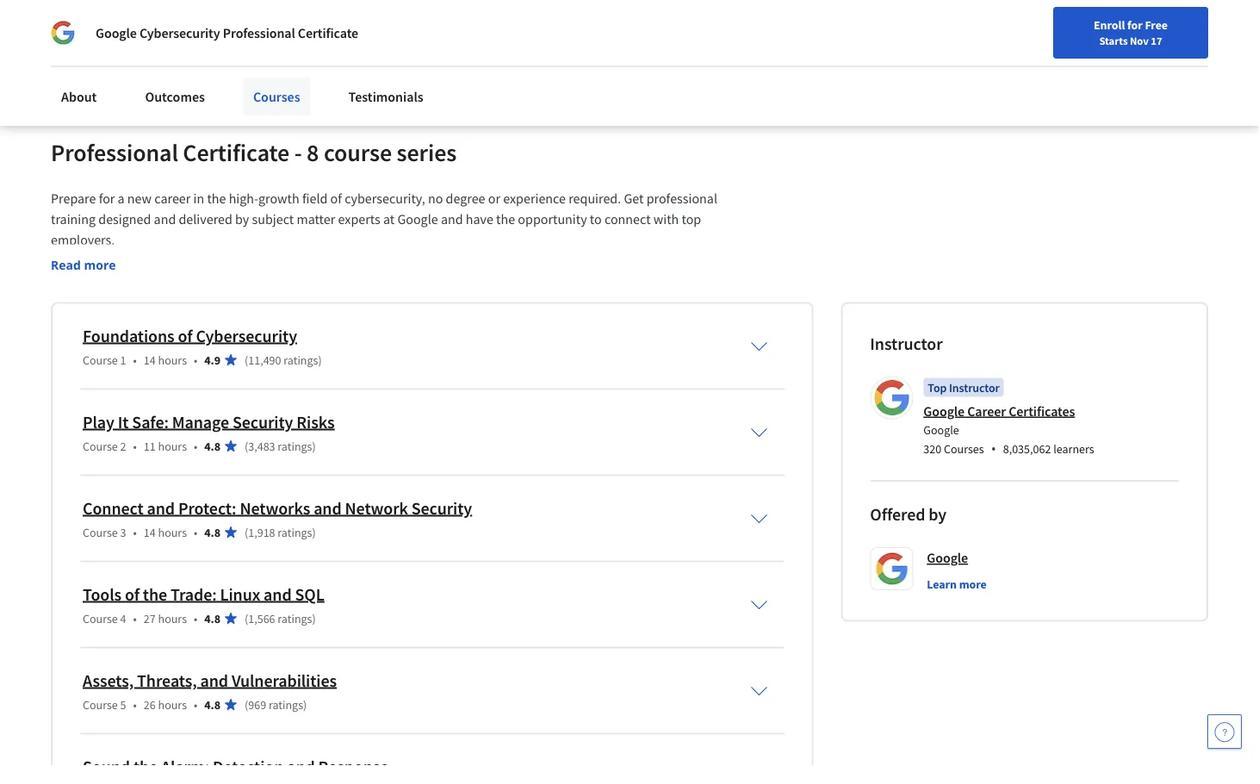 Task type: locate. For each thing, give the bounding box(es) containing it.
1 horizontal spatial in
[[245, 30, 256, 47]]

hours for safe:
[[158, 438, 187, 454]]

course 1 • 14 hours •
[[83, 352, 198, 368]]

course 3 • 14 hours •
[[83, 525, 198, 540]]

certificates
[[1009, 403, 1076, 420]]

courses down "your" on the left of the page
[[253, 88, 300, 105]]

the up 27
[[143, 584, 167, 605]]

0 horizontal spatial more
[[84, 257, 116, 273]]

growth
[[259, 190, 300, 207]]

course 2 • 11 hours •
[[83, 438, 198, 454]]

• right 3
[[133, 525, 137, 540]]

0 horizontal spatial of
[[125, 584, 140, 605]]

security up the 3,483
[[233, 411, 293, 433]]

opportunity
[[518, 211, 587, 228]]

hours right 11
[[158, 438, 187, 454]]

1 4.8 from the top
[[204, 438, 221, 454]]

of right field
[[331, 190, 342, 207]]

more down employers.
[[84, 257, 116, 273]]

network
[[345, 497, 408, 519]]

ratings down the 'vulnerabilities'
[[269, 697, 303, 712]]

offered by
[[871, 504, 947, 525]]

• left 4.9
[[194, 352, 198, 368]]

professional right media
[[223, 24, 295, 41]]

3 ( from the top
[[245, 525, 248, 540]]

( right 4.9
[[245, 352, 248, 368]]

instructor up career on the bottom right of the page
[[950, 380, 1000, 395]]

certificate up high-
[[183, 137, 290, 167]]

0 vertical spatial courses
[[253, 88, 300, 105]]

14 right 3
[[144, 525, 156, 540]]

• down trade:
[[194, 611, 198, 626]]

read
[[51, 257, 81, 273]]

course left the 4
[[83, 611, 118, 626]]

• inside top instructor google career certificates google 320 courses • 8,035,062 learners
[[992, 440, 997, 458]]

4 ( from the top
[[245, 611, 248, 626]]

of
[[331, 190, 342, 207], [178, 325, 193, 347], [125, 584, 140, 605]]

0 vertical spatial for
[[1128, 17, 1143, 33]]

google left the social
[[96, 24, 137, 41]]

courses
[[253, 88, 300, 105], [944, 441, 985, 457]]

course for connect
[[83, 525, 118, 540]]

by
[[235, 211, 249, 228], [929, 504, 947, 525]]

and up course 3 • 14 hours •
[[147, 497, 175, 519]]

for inside prepare for a new career in the high-growth field of cybersecurity, no degree or experience required. get professional training designed and delivered by subject matter experts at google and have the opportunity to connect with top employers. read more
[[99, 190, 115, 207]]

course left "5"
[[83, 697, 118, 712]]

top
[[682, 211, 702, 228]]

) down "sql"
[[312, 611, 316, 626]]

5 ( from the top
[[245, 697, 248, 712]]

( down networks
[[245, 525, 248, 540]]

for up nov
[[1128, 17, 1143, 33]]

hours right 26
[[158, 697, 187, 712]]

1 course from the top
[[83, 352, 118, 368]]

foundations of cybersecurity
[[83, 325, 297, 347]]

help center image
[[1215, 721, 1236, 742]]

( down 'linux' at the left bottom of page
[[245, 611, 248, 626]]

2 hours from the top
[[158, 438, 187, 454]]

1 vertical spatial by
[[929, 504, 947, 525]]

google career certificates image
[[873, 379, 911, 417]]

professional up a
[[51, 137, 178, 167]]

1 horizontal spatial courses
[[944, 441, 985, 457]]

menu item
[[898, 17, 1009, 73]]

hours for protect:
[[158, 525, 187, 540]]

1 14 from the top
[[144, 352, 156, 368]]

969
[[248, 697, 266, 712]]

foundations
[[83, 325, 175, 347]]

protect:
[[178, 497, 237, 519]]

course left 3
[[83, 525, 118, 540]]

security right 'network'
[[412, 497, 472, 519]]

5 hours from the top
[[158, 697, 187, 712]]

26
[[144, 697, 156, 712]]

1 horizontal spatial instructor
[[950, 380, 1000, 395]]

courses right 320
[[944, 441, 985, 457]]

assets, threats, and vulnerabilities
[[83, 670, 337, 691]]

by right offered
[[929, 504, 947, 525]]

0 horizontal spatial for
[[99, 190, 115, 207]]

instructor inside top instructor google career certificates google 320 courses • 8,035,062 learners
[[950, 380, 1000, 395]]

1 vertical spatial professional
[[51, 137, 178, 167]]

ratings down "sql"
[[278, 611, 312, 626]]

-
[[294, 137, 302, 167]]

0 vertical spatial by
[[235, 211, 249, 228]]

0 vertical spatial certificate
[[298, 24, 359, 41]]

( down assets, threats, and vulnerabilities
[[245, 697, 248, 712]]

0 vertical spatial security
[[233, 411, 293, 433]]

1 hours from the top
[[158, 352, 187, 368]]

1 vertical spatial in
[[193, 190, 204, 207]]

1 horizontal spatial more
[[960, 576, 987, 592]]

( for trade:
[[245, 611, 248, 626]]

4.8 down protect:
[[204, 525, 221, 540]]

None search field
[[246, 11, 564, 45]]

google down no
[[398, 211, 438, 228]]

( down play it safe: manage security risks link
[[245, 438, 248, 454]]

(
[[245, 352, 248, 368], [245, 438, 248, 454], [245, 525, 248, 540], [245, 611, 248, 626], [245, 697, 248, 712]]

hours right 27
[[158, 611, 187, 626]]

• right "5"
[[133, 697, 137, 712]]

play it safe: manage security risks
[[83, 411, 335, 433]]

0 vertical spatial of
[[331, 190, 342, 207]]

• right 2
[[133, 438, 137, 454]]

connect
[[605, 211, 651, 228]]

of for cybersecurity
[[178, 325, 193, 347]]

more
[[84, 257, 116, 273], [960, 576, 987, 592]]

more right "learn"
[[960, 576, 987, 592]]

4 hours from the top
[[158, 611, 187, 626]]

4.8 down tools of the trade: linux and sql
[[204, 611, 221, 626]]

3 hours from the top
[[158, 525, 187, 540]]

for left a
[[99, 190, 115, 207]]

•
[[133, 352, 137, 368], [194, 352, 198, 368], [133, 438, 137, 454], [194, 438, 198, 454], [992, 440, 997, 458], [133, 525, 137, 540], [194, 525, 198, 540], [133, 611, 137, 626], [194, 611, 198, 626], [133, 697, 137, 712], [194, 697, 198, 712]]

4.8 for vulnerabilities
[[204, 697, 221, 712]]

( for networks
[[245, 525, 248, 540]]

1
[[120, 352, 126, 368]]

in left "your" on the left of the page
[[245, 30, 256, 47]]

certificate left review
[[298, 24, 359, 41]]

0 vertical spatial more
[[84, 257, 116, 273]]

in up delivered
[[193, 190, 204, 207]]

2 14 from the top
[[144, 525, 156, 540]]

of for the
[[125, 584, 140, 605]]

2 horizontal spatial of
[[331, 190, 342, 207]]

2 ( from the top
[[245, 438, 248, 454]]

at
[[383, 211, 395, 228]]

learn more button
[[928, 575, 987, 593]]

• left '8,035,062'
[[992, 440, 997, 458]]

) down connect and protect: networks and network security link
[[312, 525, 316, 540]]

1 vertical spatial of
[[178, 325, 193, 347]]

2 vertical spatial of
[[125, 584, 140, 605]]

0 horizontal spatial in
[[193, 190, 204, 207]]

professional
[[223, 24, 295, 41], [51, 137, 178, 167]]

1 horizontal spatial professional
[[223, 24, 295, 41]]

14
[[144, 352, 156, 368], [144, 525, 156, 540]]

1 horizontal spatial of
[[178, 325, 193, 347]]

of up course 4 • 27 hours •
[[125, 584, 140, 605]]

cybersecurity,
[[345, 190, 425, 207]]

the down or
[[496, 211, 515, 228]]

networks
[[240, 497, 310, 519]]

ratings down connect and protect: networks and network security link
[[278, 525, 312, 540]]

free
[[1146, 17, 1168, 33]]

( 1,918 ratings )
[[245, 525, 316, 540]]

1,566
[[248, 611, 275, 626]]

0 horizontal spatial security
[[233, 411, 293, 433]]

1 vertical spatial instructor
[[950, 380, 1000, 395]]

4 4.8 from the top
[[204, 697, 221, 712]]

training
[[51, 211, 96, 228]]

vulnerabilities
[[232, 670, 337, 691]]

0 vertical spatial the
[[207, 190, 226, 207]]

the up delivered
[[207, 190, 226, 207]]

course
[[83, 352, 118, 368], [83, 438, 118, 454], [83, 525, 118, 540], [83, 611, 118, 626], [83, 697, 118, 712]]

1 vertical spatial courses
[[944, 441, 985, 457]]

1 vertical spatial for
[[99, 190, 115, 207]]

to
[[590, 211, 602, 228]]

( 1,566 ratings )
[[245, 611, 316, 626]]

courses inside courses "link"
[[253, 88, 300, 105]]

hours for and
[[158, 697, 187, 712]]

the
[[207, 190, 226, 207], [496, 211, 515, 228], [143, 584, 167, 605]]

hours down protect:
[[158, 525, 187, 540]]

connect
[[83, 497, 144, 519]]

5 course from the top
[[83, 697, 118, 712]]

course left 2
[[83, 438, 118, 454]]

google cybersecurity professional certificate
[[96, 24, 359, 41]]

) for risks
[[312, 438, 316, 454]]

for for enroll
[[1128, 17, 1143, 33]]

2 vertical spatial the
[[143, 584, 167, 605]]

3 4.8 from the top
[[204, 611, 221, 626]]

0 horizontal spatial courses
[[253, 88, 300, 105]]

more inside button
[[960, 576, 987, 592]]

14 right 1
[[144, 352, 156, 368]]

course 5 • 26 hours •
[[83, 697, 198, 712]]

3
[[120, 525, 126, 540]]

in inside prepare for a new career in the high-growth field of cybersecurity, no degree or experience required. get professional training designed and delivered by subject matter experts at google and have the opportunity to connect with top employers. read more
[[193, 190, 204, 207]]

play it safe: manage security risks link
[[83, 411, 335, 433]]

and up ( 1,566 ratings )
[[264, 584, 292, 605]]

cybersecurity up '11,490' at the left top of page
[[196, 325, 297, 347]]

share
[[80, 30, 113, 47]]

3 course from the top
[[83, 525, 118, 540]]

instructor up top
[[871, 333, 943, 354]]

and left 'network'
[[314, 497, 342, 519]]

0 horizontal spatial instructor
[[871, 333, 943, 354]]

cybersecurity
[[139, 24, 220, 41], [196, 325, 297, 347]]

of up course 1 • 14 hours • on the top of the page
[[178, 325, 193, 347]]

2 course from the top
[[83, 438, 118, 454]]

by down high-
[[235, 211, 249, 228]]

hours down foundations of cybersecurity link
[[158, 352, 187, 368]]

) for and
[[312, 611, 316, 626]]

) down risks
[[312, 438, 316, 454]]

safe:
[[132, 411, 169, 433]]

4.8 down play it safe: manage security risks link
[[204, 438, 221, 454]]

0 horizontal spatial certificate
[[183, 137, 290, 167]]

instructor
[[871, 333, 943, 354], [950, 380, 1000, 395]]

0 horizontal spatial by
[[235, 211, 249, 228]]

4.8 down assets, threats, and vulnerabilities link
[[204, 697, 221, 712]]

1 horizontal spatial the
[[207, 190, 226, 207]]

delivered
[[179, 211, 233, 228]]

ratings
[[284, 352, 318, 368], [278, 438, 312, 454], [278, 525, 312, 540], [278, 611, 312, 626], [269, 697, 303, 712]]

ratings down risks
[[278, 438, 312, 454]]

1 vertical spatial 14
[[144, 525, 156, 540]]

1 vertical spatial certificate
[[183, 137, 290, 167]]

nov
[[1131, 34, 1149, 47]]

for for prepare
[[99, 190, 115, 207]]

by inside prepare for a new career in the high-growth field of cybersecurity, no degree or experience required. get professional training designed and delivered by subject matter experts at google and have the opportunity to connect with top employers. read more
[[235, 211, 249, 228]]

testimonials
[[349, 88, 424, 105]]

0 horizontal spatial the
[[143, 584, 167, 605]]

• down protect:
[[194, 525, 198, 540]]

course for foundations
[[83, 352, 118, 368]]

outcomes link
[[135, 78, 215, 115]]

• right 1
[[133, 352, 137, 368]]

0 vertical spatial 14
[[144, 352, 156, 368]]

certificate
[[298, 24, 359, 41], [183, 137, 290, 167]]

1 vertical spatial security
[[412, 497, 472, 519]]

( for manage
[[245, 438, 248, 454]]

it
[[116, 30, 124, 47]]

• down manage
[[194, 438, 198, 454]]

trade:
[[171, 584, 217, 605]]

and down degree
[[441, 211, 463, 228]]

hours for cybersecurity
[[158, 352, 187, 368]]

for inside enroll for free starts nov 17
[[1128, 17, 1143, 33]]

cybersecurity right "it"
[[139, 24, 220, 41]]

8,035,062
[[1004, 441, 1052, 457]]

1 vertical spatial more
[[960, 576, 987, 592]]

experience
[[503, 190, 566, 207]]

4 course from the top
[[83, 611, 118, 626]]

2 4.8 from the top
[[204, 525, 221, 540]]

tools of the trade: linux and sql
[[83, 584, 325, 605]]

google image
[[51, 21, 75, 45]]

offered
[[871, 504, 926, 525]]

hours for the
[[158, 611, 187, 626]]

( 969 ratings )
[[245, 697, 307, 712]]

course for assets,
[[83, 697, 118, 712]]

about link
[[51, 78, 107, 115]]

google
[[96, 24, 137, 41], [398, 211, 438, 228], [924, 403, 965, 420], [924, 422, 960, 438], [928, 550, 969, 567]]

courses inside top instructor google career certificates google 320 courses • 8,035,062 learners
[[944, 441, 985, 457]]

4.8 for trade:
[[204, 611, 221, 626]]

google career certificates link
[[924, 403, 1076, 420]]

1 horizontal spatial for
[[1128, 17, 1143, 33]]

)
[[318, 352, 322, 368], [312, 438, 316, 454], [312, 525, 316, 540], [312, 611, 316, 626], [303, 697, 307, 712]]

read more button
[[51, 256, 116, 274]]

ratings for and
[[278, 525, 312, 540]]

2 horizontal spatial the
[[496, 211, 515, 228]]

) right '11,490' at the left top of page
[[318, 352, 322, 368]]

course left 1
[[83, 352, 118, 368]]

11
[[144, 438, 156, 454]]



Task type: describe. For each thing, give the bounding box(es) containing it.
top instructor google career certificates google 320 courses • 8,035,062 learners
[[924, 380, 1095, 458]]

professional certificate - 8 course series
[[51, 137, 457, 167]]

learn
[[928, 576, 957, 592]]

tools of the trade: linux and sql link
[[83, 584, 325, 605]]

manage
[[172, 411, 229, 433]]

a
[[118, 190, 125, 207]]

course 4 • 27 hours •
[[83, 611, 198, 626]]

courses link
[[243, 78, 311, 115]]

4
[[120, 611, 126, 626]]

11,490
[[248, 352, 281, 368]]

17
[[1152, 34, 1163, 47]]

( 3,483 ratings )
[[245, 438, 316, 454]]

0 vertical spatial in
[[245, 30, 256, 47]]

coursera career certificate image
[[883, 0, 1170, 99]]

connect and protect: networks and network security
[[83, 497, 472, 519]]

1 vertical spatial the
[[496, 211, 515, 228]]

assets,
[[83, 670, 134, 691]]

professional
[[647, 190, 718, 207]]

and right media
[[220, 30, 242, 47]]

high-
[[229, 190, 259, 207]]

tools
[[83, 584, 122, 605]]

risks
[[297, 411, 335, 433]]

• right the 4
[[133, 611, 137, 626]]

designed
[[98, 211, 151, 228]]

outcomes
[[145, 88, 205, 105]]

and right threats,
[[200, 670, 228, 691]]

it
[[118, 411, 129, 433]]

google down top
[[924, 403, 965, 420]]

enroll
[[1094, 17, 1126, 33]]

social
[[145, 30, 178, 47]]

new
[[127, 190, 152, 207]]

1 vertical spatial cybersecurity
[[196, 325, 297, 347]]

learn more
[[928, 576, 987, 592]]

career
[[968, 403, 1007, 420]]

ratings for security
[[278, 438, 312, 454]]

degree
[[446, 190, 486, 207]]

field
[[302, 190, 328, 207]]

3,483
[[248, 438, 275, 454]]

1 horizontal spatial by
[[929, 504, 947, 525]]

google link
[[928, 547, 969, 568]]

and down career
[[154, 211, 176, 228]]

linux
[[220, 584, 260, 605]]

course
[[324, 137, 392, 167]]

google inside prepare for a new career in the high-growth field of cybersecurity, no degree or experience required. get professional training designed and delivered by subject matter experts at google and have the opportunity to connect with top employers. read more
[[398, 211, 438, 228]]

have
[[466, 211, 494, 228]]

top
[[928, 380, 947, 395]]

about
[[61, 88, 97, 105]]

) for network
[[312, 525, 316, 540]]

get
[[624, 190, 644, 207]]

connect and protect: networks and network security link
[[83, 497, 472, 519]]

0 horizontal spatial professional
[[51, 137, 178, 167]]

0 vertical spatial cybersecurity
[[139, 24, 220, 41]]

or
[[488, 190, 501, 207]]

• down assets, threats, and vulnerabilities link
[[194, 697, 198, 712]]

review
[[364, 30, 403, 47]]

ratings for linux
[[278, 611, 312, 626]]

foundations of cybersecurity link
[[83, 325, 297, 347]]

experts
[[338, 211, 381, 228]]

of inside prepare for a new career in the high-growth field of cybersecurity, no degree or experience required. get professional training designed and delivered by subject matter experts at google and have the opportunity to connect with top employers. read more
[[331, 190, 342, 207]]

4.8 for networks
[[204, 525, 221, 540]]

1 horizontal spatial certificate
[[298, 24, 359, 41]]

threats,
[[137, 670, 197, 691]]

on
[[127, 30, 142, 47]]

1 ( from the top
[[245, 352, 248, 368]]

27
[[144, 611, 156, 626]]

google up "learn"
[[928, 550, 969, 567]]

with
[[654, 211, 679, 228]]

your
[[259, 30, 285, 47]]

4.9
[[204, 352, 221, 368]]

enroll for free starts nov 17
[[1094, 17, 1168, 47]]

coursera image
[[21, 14, 130, 42]]

more inside prepare for a new career in the high-growth field of cybersecurity, no degree or experience required. get professional training designed and delivered by subject matter experts at google and have the opportunity to connect with top employers. read more
[[84, 257, 116, 273]]

subject
[[252, 211, 294, 228]]

learners
[[1054, 441, 1095, 457]]

testimonials link
[[338, 78, 434, 115]]

320
[[924, 441, 942, 457]]

career
[[154, 190, 191, 207]]

8
[[307, 137, 319, 167]]

ratings right '11,490' at the left top of page
[[284, 352, 318, 368]]

4.8 for manage
[[204, 438, 221, 454]]

0 vertical spatial professional
[[223, 24, 295, 41]]

play
[[83, 411, 115, 433]]

14 for connect
[[144, 525, 156, 540]]

2
[[120, 438, 126, 454]]

) down the 'vulnerabilities'
[[303, 697, 307, 712]]

14 for foundations
[[144, 352, 156, 368]]

no
[[428, 190, 443, 207]]

share it on social media and in your performance review
[[80, 30, 403, 47]]

assets, threats, and vulnerabilities link
[[83, 670, 337, 691]]

starts
[[1100, 34, 1128, 47]]

( 11,490 ratings )
[[245, 352, 322, 368]]

0 vertical spatial instructor
[[871, 333, 943, 354]]

prepare for a new career in the high-growth field of cybersecurity, no degree or experience required. get professional training designed and delivered by subject matter experts at google and have the opportunity to connect with top employers. read more
[[51, 190, 721, 273]]

employers.
[[51, 232, 115, 249]]

course for play
[[83, 438, 118, 454]]

google up 320
[[924, 422, 960, 438]]

prepare
[[51, 190, 96, 207]]

1 horizontal spatial security
[[412, 497, 472, 519]]

5
[[120, 697, 126, 712]]

required.
[[569, 190, 622, 207]]

course for tools
[[83, 611, 118, 626]]

matter
[[297, 211, 335, 228]]

( for vulnerabilities
[[245, 697, 248, 712]]



Task type: vqa. For each thing, say whether or not it's contained in the screenshot.
Show notifications Icon
no



